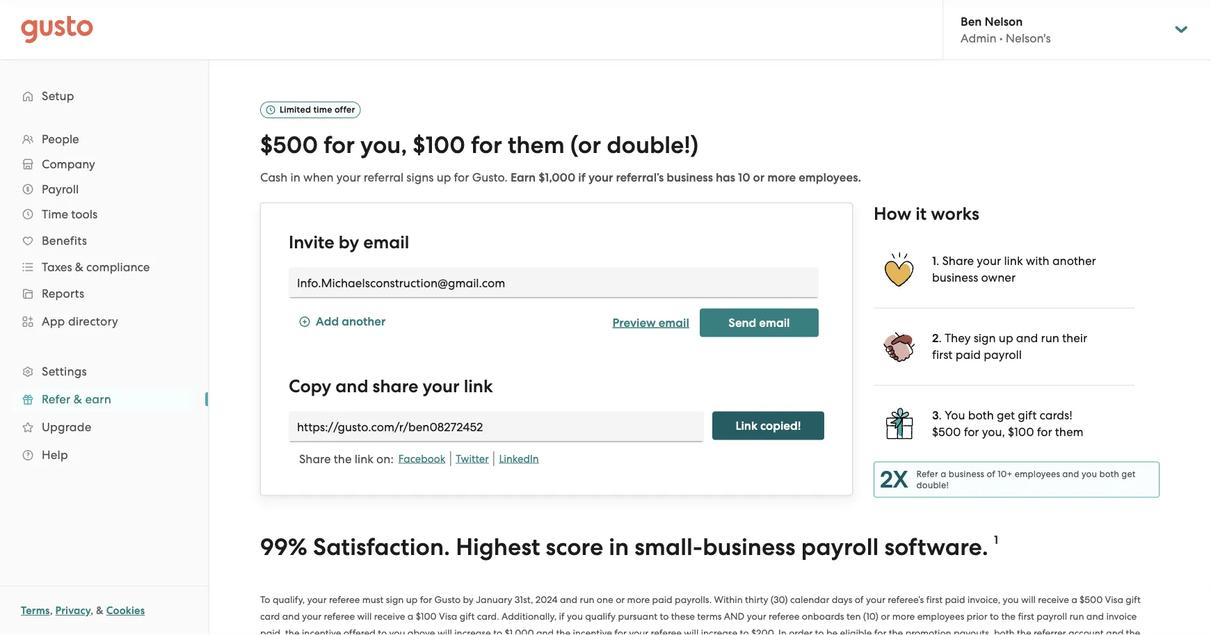 Task type: locate. For each thing, give the bounding box(es) containing it.
2 vertical spatial gift
[[460, 611, 475, 622]]

increase
[[454, 628, 491, 635], [701, 628, 738, 635]]

linkedin
[[499, 452, 539, 465]]

&
[[75, 260, 83, 274], [74, 392, 82, 406], [96, 605, 104, 617]]

or right (10)
[[881, 611, 890, 622]]

up up above
[[406, 595, 418, 606]]

0 horizontal spatial incentive
[[302, 628, 341, 635]]

help
[[42, 448, 68, 462]]

an illustration of a handshake image
[[882, 329, 917, 364]]

$100 up 'signs'
[[413, 131, 465, 159]]

2x
[[880, 465, 908, 493]]

0 vertical spatial payroll
[[984, 348, 1022, 362]]

1 right software.
[[994, 533, 998, 547]]

you, up 'referral'
[[360, 131, 407, 159]]

in right score
[[609, 533, 629, 561]]

business left owner
[[932, 270, 978, 284]]

0 horizontal spatial you,
[[360, 131, 407, 159]]

1 vertical spatial receive
[[374, 611, 405, 622]]

3 . you both get gift cards! $500 for you, $100 for them
[[932, 408, 1084, 439]]

both inside 3 . you both get gift cards! $500 for you, $100 for them
[[968, 408, 994, 422]]

referee
[[329, 595, 360, 606], [324, 611, 355, 622], [769, 611, 800, 622], [651, 628, 682, 635]]

0 vertical spatial 1
[[932, 253, 936, 268]]

referee up in
[[769, 611, 800, 622]]

0 vertical spatial both
[[968, 408, 994, 422]]

pursuant
[[618, 611, 658, 622]]

. inside "1 . share your link with another business owner"
[[936, 253, 939, 267]]

within
[[714, 595, 743, 606]]

1 vertical spatial payroll
[[801, 533, 879, 561]]

$1,000 down additionally,
[[505, 628, 534, 635]]

2 . they sign up and run their first paid payroll
[[932, 331, 1088, 362]]

referral's
[[616, 170, 664, 185]]

copy for copy and share your link
[[289, 376, 331, 397]]

a up above
[[408, 611, 413, 622]]

offered
[[344, 628, 376, 635]]

0 vertical spatial $1,000
[[539, 170, 576, 185]]

1 vertical spatial .
[[939, 331, 942, 345]]

10
[[738, 170, 750, 185]]

add another
[[316, 315, 386, 329]]

0 horizontal spatial ,
[[50, 605, 53, 617]]

cookies
[[106, 605, 145, 617]]

1 horizontal spatial you,
[[982, 425, 1005, 439]]

double!)
[[607, 131, 699, 159]]

your right when
[[336, 170, 361, 184]]

1 vertical spatial visa
[[439, 611, 457, 622]]

privacy
[[55, 605, 91, 617]]

for down cards!
[[1037, 425, 1052, 439]]

another inside button
[[342, 315, 386, 329]]

$1,000
[[539, 170, 576, 185], [505, 628, 534, 635]]

another right "with"
[[1053, 253, 1096, 267]]

visa up 'invoice'
[[1105, 595, 1124, 606]]

1 horizontal spatial increase
[[701, 628, 738, 635]]

share
[[942, 253, 974, 267], [299, 452, 331, 466]]

2 vertical spatial run
[[1070, 611, 1084, 622]]

$100
[[413, 131, 465, 159], [1008, 425, 1034, 439], [416, 611, 437, 622]]

$100 inside the to qualify, your referee must sign up for gusto by january 31st, 2024 and run one or more paid payrolls. within thirty (30) calendar days of your referee's first paid invoice, you will receive a $500 visa gift card and your referee will receive a $100 visa gift card. additionally, if you qualify pursuant to these terms and your referee onboards ten (10) or more employees prior to the first payroll run and invoice paid, the incentive offered to you above will increase to $1,000 and the incentive for your referee will increase to $200. in order to be eligible for the promotion payouts, both the referrer account and t
[[416, 611, 437, 622]]

copy inside button
[[750, 418, 779, 433]]

$500 for you, $100 for them (or double!)
[[260, 131, 699, 159]]

by right gusto
[[463, 595, 474, 606]]

0 horizontal spatial receive
[[374, 611, 405, 622]]

list containing people
[[0, 127, 208, 469]]

in right cash
[[291, 170, 300, 184]]

0 vertical spatial &
[[75, 260, 83, 274]]

1 , from the left
[[50, 605, 53, 617]]

for up gusto.
[[471, 131, 502, 159]]

0 vertical spatial or
[[753, 170, 765, 185]]

0 vertical spatial a
[[941, 469, 946, 479]]

first
[[932, 348, 953, 362], [926, 595, 943, 606], [1018, 611, 1035, 622]]

refer for refer a business of 10+ employees and you both get double!
[[917, 469, 938, 479]]

up for employees.
[[437, 170, 451, 184]]

incentive left offered
[[302, 628, 341, 635]]

0 horizontal spatial of
[[855, 595, 864, 606]]

if
[[578, 170, 586, 185], [559, 611, 565, 622]]

business
[[667, 170, 713, 185], [932, 270, 978, 284], [949, 469, 985, 479], [703, 533, 796, 561]]

0 horizontal spatial refer
[[42, 392, 71, 406]]

99%
[[260, 533, 307, 561]]

refer inside refer a business of 10+ employees and you both get double!
[[917, 469, 938, 479]]

2
[[932, 331, 939, 345]]

1 vertical spatial sign
[[386, 595, 404, 606]]

$500 down limited
[[260, 131, 318, 159]]

payroll up the days
[[801, 533, 879, 561]]

None field
[[289, 411, 719, 442]]

copy
[[289, 376, 331, 397], [750, 418, 779, 433]]

invoice,
[[968, 595, 1001, 606]]

1 vertical spatial $1,000
[[505, 628, 534, 635]]

0 horizontal spatial by
[[339, 232, 359, 253]]

1 horizontal spatial $500
[[932, 425, 961, 439]]

them up earn
[[508, 131, 565, 159]]

terms , privacy , & cookies
[[21, 605, 145, 617]]

1 vertical spatial more
[[627, 595, 650, 606]]

sign right must
[[386, 595, 404, 606]]

1 horizontal spatial employees
[[1015, 469, 1060, 479]]

gusto
[[435, 595, 461, 606]]

0 vertical spatial up
[[437, 170, 451, 184]]

increase down card.
[[454, 628, 491, 635]]

paid down they
[[956, 348, 981, 362]]

1 horizontal spatial payroll
[[984, 348, 1022, 362]]

when
[[303, 170, 334, 184]]

email
[[363, 232, 409, 253], [659, 315, 689, 330], [759, 315, 790, 330]]

$500 inside 3 . you both get gift cards! $500 for you, $100 for them
[[932, 425, 961, 439]]

paid up these at the bottom
[[652, 595, 673, 606]]

up inside cash in when your referral signs up for gusto. earn $1,000 if your referral's business has 10 or more employees.
[[437, 170, 451, 184]]

by
[[339, 232, 359, 253], [463, 595, 474, 606]]

qualify
[[585, 611, 616, 622]]

preview
[[613, 315, 656, 330]]

above
[[408, 628, 435, 635]]

get inside 3 . you both get gift cards! $500 for you, $100 for them
[[997, 408, 1015, 422]]

setup
[[42, 89, 74, 103]]

you
[[1082, 469, 1097, 479], [1003, 595, 1019, 606], [567, 611, 583, 622], [389, 628, 405, 635]]

1 horizontal spatial if
[[578, 170, 586, 185]]

1 vertical spatial a
[[1072, 595, 1078, 606]]

, left privacy
[[50, 605, 53, 617]]

your right share
[[423, 376, 460, 397]]

employees up promotion
[[917, 611, 965, 622]]

1 horizontal spatial get
[[1122, 469, 1136, 479]]

visa
[[1105, 595, 1124, 606], [439, 611, 457, 622]]

will right above
[[438, 628, 452, 635]]

1 vertical spatial up
[[999, 331, 1013, 345]]

1 horizontal spatial incentive
[[573, 628, 612, 635]]

, left 'cookies' "button"
[[91, 605, 93, 617]]

1 horizontal spatial in
[[609, 533, 629, 561]]

them inside 3 . you both get gift cards! $500 for you, $100 for them
[[1055, 425, 1084, 439]]

0 vertical spatial visa
[[1105, 595, 1124, 606]]

gift left cards!
[[1018, 408, 1037, 422]]

1 horizontal spatial 1
[[994, 533, 998, 547]]

more right 10
[[768, 170, 796, 185]]

$1,000 inside the to qualify, your referee must sign up for gusto by january 31st, 2024 and run one or more paid payrolls. within thirty (30) calendar days of your referee's first paid invoice, you will receive a $500 visa gift card and your referee will receive a $100 visa gift card. additionally, if you qualify pursuant to these terms and your referee onboards ten (10) or more employees prior to the first payroll run and invoice paid, the incentive offered to you above will increase to $1,000 and the incentive for your referee will increase to $200. in order to be eligible for the promotion payouts, both the referrer account and t
[[505, 628, 534, 635]]

score
[[546, 533, 603, 561]]

1 vertical spatial get
[[1122, 469, 1136, 479]]

2 vertical spatial a
[[408, 611, 413, 622]]

settings
[[42, 365, 87, 378]]

payrolls.
[[675, 595, 712, 606]]

0 horizontal spatial increase
[[454, 628, 491, 635]]

refer inside list
[[42, 392, 71, 406]]

business up thirty
[[703, 533, 796, 561]]

2x list
[[874, 230, 1160, 498]]

2 horizontal spatial a
[[1072, 595, 1078, 606]]

0 horizontal spatial share
[[299, 452, 331, 466]]

email right the send on the right of the page
[[759, 315, 790, 330]]

more down referee's
[[892, 611, 915, 622]]

1 horizontal spatial another
[[1053, 253, 1096, 267]]

get
[[997, 408, 1015, 422], [1122, 469, 1136, 479]]

0 horizontal spatial sign
[[386, 595, 404, 606]]

2 vertical spatial payroll
[[1037, 611, 1067, 622]]

1 . share your link with another business owner
[[932, 253, 1096, 284]]

1 horizontal spatial copy
[[750, 418, 779, 433]]

& for earn
[[74, 392, 82, 406]]

a
[[941, 469, 946, 479], [1072, 595, 1078, 606], [408, 611, 413, 622]]

payroll up 3 . you both get gift cards! $500 for you, $100 for them
[[984, 348, 1022, 362]]

business inside refer a business of 10+ employees and you both get double!
[[949, 469, 985, 479]]

. left the you
[[939, 408, 942, 422]]

up for payrolls.
[[406, 595, 418, 606]]

1 horizontal spatial up
[[437, 170, 451, 184]]

if right additionally,
[[559, 611, 565, 622]]

. left they
[[939, 331, 942, 345]]

refer & earn
[[42, 392, 111, 406]]

2 horizontal spatial email
[[759, 315, 790, 330]]

payroll up referrer
[[1037, 611, 1067, 622]]

1 horizontal spatial a
[[941, 469, 946, 479]]

first up referrer
[[1018, 611, 1035, 622]]

days
[[832, 595, 853, 606]]

receive down must
[[374, 611, 405, 622]]

a up account
[[1072, 595, 1078, 606]]

1 horizontal spatial ,
[[91, 605, 93, 617]]

a up double!
[[941, 469, 946, 479]]

a inside refer a business of 10+ employees and you both get double!
[[941, 469, 946, 479]]

0 horizontal spatial $500
[[260, 131, 318, 159]]

0 horizontal spatial employees
[[917, 611, 965, 622]]

1 horizontal spatial $1,000
[[539, 170, 576, 185]]

$500 down the you
[[932, 425, 961, 439]]

list
[[0, 127, 208, 469]]

$500 inside the to qualify, your referee must sign up for gusto by january 31st, 2024 and run one or more paid payrolls. within thirty (30) calendar days of your referee's first paid invoice, you will receive a $500 visa gift card and your referee will receive a $100 visa gift card. additionally, if you qualify pursuant to these terms and your referee onboards ten (10) or more employees prior to the first payroll run and invoice paid, the incentive offered to you above will increase to $1,000 and the incentive for your referee will increase to $200. in order to be eligible for the promotion payouts, both the referrer account and t
[[1080, 595, 1103, 606]]

business up double!
[[949, 469, 985, 479]]

0 vertical spatial share
[[942, 253, 974, 267]]

first inside 2 . they sign up and run their first paid payroll
[[932, 348, 953, 362]]

1 vertical spatial share
[[299, 452, 331, 466]]

paid inside 2 . they sign up and run their first paid payroll
[[956, 348, 981, 362]]

1 horizontal spatial them
[[1055, 425, 1084, 439]]

for down (10)
[[874, 628, 887, 635]]

1 vertical spatial of
[[855, 595, 864, 606]]

2 vertical spatial .
[[939, 408, 942, 422]]

preview email
[[613, 315, 689, 330]]

january
[[476, 595, 512, 606]]

2 incentive from the left
[[573, 628, 612, 635]]

1 horizontal spatial or
[[753, 170, 765, 185]]

0 horizontal spatial copy
[[289, 376, 331, 397]]

$100 up above
[[416, 611, 437, 622]]

1 vertical spatial both
[[1100, 469, 1119, 479]]

to
[[660, 611, 669, 622], [990, 611, 999, 622], [378, 628, 387, 635], [493, 628, 502, 635], [740, 628, 749, 635], [815, 628, 824, 635]]

1 vertical spatial employees
[[917, 611, 965, 622]]

and down qualify, at the bottom left of the page
[[282, 611, 300, 622]]

increase down terms
[[701, 628, 738, 635]]

email for preview email
[[659, 315, 689, 330]]

2 horizontal spatial more
[[892, 611, 915, 622]]

home image
[[21, 16, 93, 43]]

or right one
[[616, 595, 625, 606]]

& inside dropdown button
[[75, 260, 83, 274]]

1 inside "1 . share your link with another business owner"
[[932, 253, 936, 268]]

1 horizontal spatial more
[[768, 170, 796, 185]]

you, up 10+
[[982, 425, 1005, 439]]

. inside 2 . they sign up and run their first paid payroll
[[939, 331, 942, 345]]

employees inside refer a business of 10+ employees and you both get double!
[[1015, 469, 1060, 479]]

email right preview
[[659, 315, 689, 330]]

1 vertical spatial copy
[[750, 418, 779, 433]]

& right taxes
[[75, 260, 83, 274]]

0 horizontal spatial get
[[997, 408, 1015, 422]]

sign right they
[[974, 331, 996, 345]]

0 vertical spatial refer
[[42, 392, 71, 406]]

of left 10+
[[987, 469, 995, 479]]

to
[[260, 595, 270, 606]]

1 vertical spatial if
[[559, 611, 565, 622]]

by right 'invite'
[[339, 232, 359, 253]]

0 vertical spatial receive
[[1038, 595, 1069, 606]]

facebook
[[398, 452, 445, 465]]

compliance
[[86, 260, 150, 274]]

your up owner
[[977, 253, 1001, 267]]

link inside "1 . share your link with another business owner"
[[1004, 253, 1023, 267]]

these
[[671, 611, 695, 622]]

& left earn on the bottom left
[[74, 392, 82, 406]]

of
[[987, 469, 995, 479], [855, 595, 864, 606]]

incentive down qualify
[[573, 628, 612, 635]]

to right offered
[[378, 628, 387, 635]]

an illustration of a heart image
[[882, 252, 917, 287]]

referrer
[[1034, 628, 1066, 635]]

1 vertical spatial them
[[1055, 425, 1084, 439]]

or
[[753, 170, 765, 185], [616, 595, 625, 606], [881, 611, 890, 622]]

$500
[[260, 131, 318, 159], [932, 425, 961, 439], [1080, 595, 1103, 606]]

payroll
[[984, 348, 1022, 362], [801, 533, 879, 561], [1037, 611, 1067, 622]]

share
[[373, 376, 418, 397]]

referee up offered
[[324, 611, 355, 622]]

small-
[[635, 533, 703, 561]]

email inside button
[[659, 315, 689, 330]]

2 vertical spatial or
[[881, 611, 890, 622]]

employees inside the to qualify, your referee must sign up for gusto by january 31st, 2024 and run one or more paid payrolls. within thirty (30) calendar days of your referee's first paid invoice, you will receive a $500 visa gift card and your referee will receive a $100 visa gift card. additionally, if you qualify pursuant to these terms and your referee onboards ten (10) or more employees prior to the first payroll run and invoice paid, the incentive offered to you above will increase to $1,000 and the incentive for your referee will increase to $200. in order to be eligible for the promotion payouts, both the referrer account and t
[[917, 611, 965, 622]]

$100 inside 3 . you both get gift cards! $500 for you, $100 for them
[[1008, 425, 1034, 439]]

employees right 10+
[[1015, 469, 1060, 479]]

first right referee's
[[926, 595, 943, 606]]

gift up 'invoice'
[[1126, 595, 1141, 606]]

time
[[42, 207, 68, 221]]

run left one
[[580, 595, 595, 606]]

gusto navigation element
[[0, 60, 208, 491]]

1 vertical spatial another
[[342, 315, 386, 329]]

1 horizontal spatial gift
[[1018, 408, 1037, 422]]

cash in when your referral signs up for gusto. earn $1,000 if your referral's business has 10 or more employees.
[[260, 170, 861, 185]]

satisfaction.
[[313, 533, 450, 561]]

0 vertical spatial gift
[[1018, 408, 1037, 422]]

and down cards!
[[1063, 469, 1080, 479]]

1 vertical spatial $500
[[932, 425, 961, 439]]

2 vertical spatial $100
[[416, 611, 437, 622]]

1 vertical spatial $100
[[1008, 425, 1034, 439]]

your down (or
[[589, 170, 613, 185]]

0 horizontal spatial in
[[291, 170, 300, 184]]

1 right an illustration of a heart "image"
[[932, 253, 936, 268]]

receive up referrer
[[1038, 595, 1069, 606]]

1 vertical spatial &
[[74, 392, 82, 406]]

run left their
[[1041, 331, 1059, 345]]

,
[[50, 605, 53, 617], [91, 605, 93, 617]]

or right 10
[[753, 170, 765, 185]]

$500 up account
[[1080, 595, 1103, 606]]

their
[[1062, 331, 1088, 345]]

2 horizontal spatial $500
[[1080, 595, 1103, 606]]

if down (or
[[578, 170, 586, 185]]

0 vertical spatial if
[[578, 170, 586, 185]]

1 increase from the left
[[454, 628, 491, 635]]

1
[[932, 253, 936, 268], [994, 533, 998, 547]]

taxes & compliance
[[42, 260, 150, 274]]

gift left card.
[[460, 611, 475, 622]]

2 horizontal spatial run
[[1070, 611, 1084, 622]]

0 vertical spatial first
[[932, 348, 953, 362]]

0 vertical spatial copy
[[289, 376, 331, 397]]

up inside the to qualify, your referee must sign up for gusto by january 31st, 2024 and run one or more paid payrolls. within thirty (30) calendar days of your referee's first paid invoice, you will receive a $500 visa gift card and your referee will receive a $100 visa gift card. additionally, if you qualify pursuant to these terms and your referee onboards ten (10) or more employees prior to the first payroll run and invoice paid, the incentive offered to you above will increase to $1,000 and the incentive for your referee will increase to $200. in order to be eligible for the promotion payouts, both the referrer account and t
[[406, 595, 418, 606]]

2 vertical spatial both
[[994, 628, 1015, 635]]

terms link
[[21, 605, 50, 617]]

1 horizontal spatial refer
[[917, 469, 938, 479]]

refer up double!
[[917, 469, 938, 479]]

. for 1
[[936, 253, 939, 267]]

0 horizontal spatial 1
[[932, 253, 936, 268]]

of right the days
[[855, 595, 864, 606]]

1 horizontal spatial share
[[942, 253, 974, 267]]

your inside "1 . share your link with another business owner"
[[977, 253, 1001, 267]]

email inside button
[[759, 315, 790, 330]]

2 horizontal spatial gift
[[1126, 595, 1141, 606]]

promotion
[[906, 628, 952, 635]]

to right prior
[[990, 611, 999, 622]]

they
[[945, 331, 971, 345]]

0 horizontal spatial payroll
[[801, 533, 879, 561]]

add
[[316, 315, 339, 329]]

incentive
[[302, 628, 341, 635], [573, 628, 612, 635]]



Task type: describe. For each thing, give the bounding box(es) containing it.
refer & earn link
[[14, 387, 194, 412]]

the down 2024
[[556, 628, 571, 635]]

time tools
[[42, 207, 98, 221]]

copy for copy link
[[750, 418, 779, 433]]

reports
[[42, 287, 84, 301]]

email for send email
[[759, 315, 790, 330]]

1 vertical spatial first
[[926, 595, 943, 606]]

thirty
[[745, 595, 768, 606]]

1 horizontal spatial receive
[[1038, 595, 1069, 606]]

must
[[362, 595, 384, 606]]

account
[[1069, 628, 1104, 635]]

for down pursuant
[[615, 628, 627, 635]]

for left gusto
[[420, 595, 432, 606]]

1 horizontal spatial visa
[[1105, 595, 1124, 606]]

referee left must
[[329, 595, 360, 606]]

your inside cash in when your referral signs up for gusto. earn $1,000 if your referral's business has 10 or more employees.
[[336, 170, 361, 184]]

privacy link
[[55, 605, 91, 617]]

and down 'invoice'
[[1106, 628, 1124, 635]]

your up (10)
[[866, 595, 886, 606]]

for inside cash in when your referral signs up for gusto. earn $1,000 if your referral's business has 10 or more employees.
[[454, 170, 469, 184]]

to qualify, your referee must sign up for gusto by january 31st, 2024 and run one or more paid payrolls. within thirty (30) calendar days of your referee's first paid invoice, you will receive a $500 visa gift card and your referee will receive a $100 visa gift card. additionally, if you qualify pursuant to these terms and your referee onboards ten (10) or more employees prior to the first payroll run and invoice paid, the incentive offered to you above will increase to $1,000 and the incentive for your referee will increase to $200. in order to be eligible for the promotion payouts, both the referrer account and t
[[260, 595, 1151, 635]]

invoice
[[1106, 611, 1137, 622]]

$200.
[[751, 628, 776, 635]]

referee's
[[888, 595, 924, 606]]

will down these at the bottom
[[684, 628, 699, 635]]

0 horizontal spatial run
[[580, 595, 595, 606]]

payouts,
[[954, 628, 992, 635]]

. inside 3 . you both get gift cards! $500 for you, $100 for them
[[939, 408, 942, 422]]

to down and
[[740, 628, 749, 635]]

•
[[1000, 31, 1003, 45]]

the left promotion
[[889, 628, 903, 635]]

& for compliance
[[75, 260, 83, 274]]

company
[[42, 157, 95, 171]]

business inside "1 . share your link with another business owner"
[[932, 270, 978, 284]]

terms
[[21, 605, 50, 617]]

add another button
[[299, 308, 386, 337]]

to left these at the bottom
[[660, 611, 669, 622]]

how
[[874, 203, 912, 224]]

0 horizontal spatial more
[[627, 595, 650, 606]]

terms
[[697, 611, 722, 622]]

nelson
[[985, 14, 1023, 28]]

twitter
[[456, 452, 489, 465]]

linkedin button
[[494, 452, 544, 466]]

0 vertical spatial $100
[[413, 131, 465, 159]]

0 horizontal spatial or
[[616, 595, 625, 606]]

be
[[826, 628, 838, 635]]

0 horizontal spatial them
[[508, 131, 565, 159]]

you, inside 3 . you both get gift cards! $500 for you, $100 for them
[[982, 425, 1005, 439]]

(10)
[[863, 611, 879, 622]]

(or
[[570, 131, 601, 159]]

business inside 99% satisfaction. highest score in small-business payroll software. 1
[[703, 533, 796, 561]]

link inside button
[[782, 418, 801, 433]]

people
[[42, 132, 79, 146]]

another inside "1 . share your link with another business owner"
[[1053, 253, 1096, 267]]

up inside 2 . they sign up and run their first paid payroll
[[999, 331, 1013, 345]]

0 horizontal spatial gift
[[460, 611, 475, 622]]

and inside 2 . they sign up and run their first paid payroll
[[1016, 331, 1038, 345]]

and inside refer a business of 10+ employees and you both get double!
[[1063, 469, 1080, 479]]

get inside refer a business of 10+ employees and you both get double!
[[1122, 469, 1136, 479]]

payroll button
[[14, 177, 194, 202]]

0 horizontal spatial email
[[363, 232, 409, 253]]

and right 2024
[[560, 595, 578, 606]]

additionally,
[[502, 611, 557, 622]]

works
[[931, 203, 980, 224]]

1 incentive from the left
[[302, 628, 341, 635]]

99% satisfaction. highest score in small-business payroll software. 1
[[260, 533, 998, 561]]

invite
[[289, 232, 334, 253]]

you inside refer a business of 10+ employees and you both get double!
[[1082, 469, 1097, 479]]

your up $200.
[[747, 611, 766, 622]]

for down the you
[[964, 425, 979, 439]]

0 vertical spatial $500
[[260, 131, 318, 159]]

payroll inside the to qualify, your referee must sign up for gusto by january 31st, 2024 and run one or more paid payrolls. within thirty (30) calendar days of your referee's first paid invoice, you will receive a $500 visa gift card and your referee will receive a $100 visa gift card. additionally, if you qualify pursuant to these terms and your referee onboards ten (10) or more employees prior to the first payroll run and invoice paid, the incentive offered to you above will increase to $1,000 and the incentive for your referee will increase to $200. in order to be eligible for the promotion payouts, both the referrer account and t
[[1037, 611, 1067, 622]]

nelson's
[[1006, 31, 1051, 45]]

cookies button
[[106, 603, 145, 619]]

upgrade
[[42, 420, 91, 434]]

reports link
[[14, 281, 194, 306]]

card.
[[477, 611, 499, 622]]

offer
[[335, 104, 355, 115]]

in inside cash in when your referral signs up for gusto. earn $1,000 if your referral's business has 10 or more employees.
[[291, 170, 300, 184]]

sign inside 2 . they sign up and run their first paid payroll
[[974, 331, 996, 345]]

your down pursuant
[[629, 628, 649, 635]]

owner
[[981, 270, 1016, 284]]

app directory link
[[14, 309, 194, 334]]

ben nelson admin • nelson's
[[961, 14, 1051, 45]]

app
[[42, 314, 65, 328]]

and down additionally,
[[536, 628, 554, 635]]

software.
[[885, 533, 989, 561]]

2 horizontal spatial or
[[881, 611, 890, 622]]

0 horizontal spatial a
[[408, 611, 413, 622]]

the right paid,
[[285, 628, 300, 635]]

how it works
[[874, 203, 980, 224]]

sign inside the to qualify, your referee must sign up for gusto by january 31st, 2024 and run one or more paid payrolls. within thirty (30) calendar days of your referee's first paid invoice, you will receive a $500 visa gift card and your referee will receive a $100 visa gift card. additionally, if you qualify pursuant to these terms and your referee onboards ten (10) or more employees prior to the first payroll run and invoice paid, the incentive offered to you above will increase to $1,000 and the incentive for your referee will increase to $200. in order to be eligible for the promotion payouts, both the referrer account and t
[[386, 595, 404, 606]]

your down qualify, at the bottom left of the page
[[302, 611, 322, 622]]

if inside the to qualify, your referee must sign up for gusto by january 31st, 2024 and run one or more paid payrolls. within thirty (30) calendar days of your referee's first paid invoice, you will receive a $500 visa gift card and your referee will receive a $100 visa gift card. additionally, if you qualify pursuant to these terms and your referee onboards ten (10) or more employees prior to the first payroll run and invoice paid, the incentive offered to you above will increase to $1,000 and the incentive for your referee will increase to $200. in order to be eligible for the promotion payouts, both the referrer account and t
[[559, 611, 565, 622]]

in inside 99% satisfaction. highest score in small-business payroll software. 1
[[609, 533, 629, 561]]

cash
[[260, 170, 288, 184]]

2 vertical spatial &
[[96, 605, 104, 617]]

you
[[945, 408, 965, 422]]

has
[[716, 170, 735, 185]]

0 vertical spatial more
[[768, 170, 796, 185]]

. for 2
[[939, 331, 942, 345]]

business left has
[[667, 170, 713, 185]]

qualify,
[[273, 595, 305, 606]]

taxes
[[42, 260, 72, 274]]

an illustration of a gift image
[[882, 407, 917, 441]]

company button
[[14, 152, 194, 177]]

upgrade link
[[14, 415, 194, 440]]

the left referrer
[[1017, 628, 1031, 635]]

and up account
[[1087, 611, 1104, 622]]

limited time offer
[[280, 104, 355, 115]]

directory
[[68, 314, 118, 328]]

31st,
[[515, 595, 533, 606]]

with
[[1026, 253, 1050, 267]]

taxes & compliance button
[[14, 255, 194, 280]]

2 , from the left
[[91, 605, 93, 617]]

2 vertical spatial more
[[892, 611, 915, 622]]

ben
[[961, 14, 982, 28]]

calendar
[[790, 595, 830, 606]]

module__icon___go7vc image
[[299, 316, 310, 327]]

refer for refer & earn
[[42, 392, 71, 406]]

send email button
[[700, 308, 819, 337]]

gusto.
[[472, 170, 508, 184]]

invite by email
[[289, 232, 409, 253]]

setup link
[[14, 83, 194, 109]]

2 vertical spatial first
[[1018, 611, 1035, 622]]

time
[[313, 104, 332, 115]]

card
[[260, 611, 280, 622]]

facebook button
[[394, 452, 451, 466]]

run inside 2 . they sign up and run their first paid payroll
[[1041, 331, 1059, 345]]

paid left invoice,
[[945, 595, 965, 606]]

order
[[789, 628, 813, 635]]

cards!
[[1040, 408, 1073, 422]]

(30)
[[771, 595, 788, 606]]

both inside the to qualify, your referee must sign up for gusto by january 31st, 2024 and run one or more paid payrolls. within thirty (30) calendar days of your referee's first paid invoice, you will receive a $500 visa gift card and your referee will receive a $100 visa gift card. additionally, if you qualify pursuant to these terms and your referee onboards ten (10) or more employees prior to the first payroll run and invoice paid, the incentive offered to you above will increase to $1,000 and the incentive for your referee will increase to $200. in order to be eligible for the promotion payouts, both the referrer account and t
[[994, 628, 1015, 635]]

1 inside 99% satisfaction. highest score in small-business payroll software. 1
[[994, 533, 998, 547]]

share the link on: facebook
[[299, 452, 445, 466]]

gift inside 3 . you both get gift cards! $500 for you, $100 for them
[[1018, 408, 1037, 422]]

the left on:
[[334, 452, 352, 466]]

3
[[932, 408, 939, 422]]

of inside refer a business of 10+ employees and you both get double!
[[987, 469, 995, 479]]

the right prior
[[1001, 611, 1016, 622]]

of inside the to qualify, your referee must sign up for gusto by january 31st, 2024 and run one or more paid payrolls. within thirty (30) calendar days of your referee's first paid invoice, you will receive a $500 visa gift card and your referee will receive a $100 visa gift card. additionally, if you qualify pursuant to these terms and your referee onboards ten (10) or more employees prior to the first payroll run and invoice paid, the incentive offered to you above will increase to $1,000 and the incentive for your referee will increase to $200. in order to be eligible for the promotion payouts, both the referrer account and t
[[855, 595, 864, 606]]

Enter email address email field
[[289, 267, 819, 298]]

your right qualify, at the bottom left of the page
[[307, 595, 327, 606]]

10+
[[998, 469, 1013, 479]]

send email
[[729, 315, 790, 330]]

admin
[[961, 31, 997, 45]]

share inside "1 . share your link with another business owner"
[[942, 253, 974, 267]]

0 horizontal spatial visa
[[439, 611, 457, 622]]

for down "offer"
[[324, 131, 355, 159]]

1 vertical spatial gift
[[1126, 595, 1141, 606]]

2 increase from the left
[[701, 628, 738, 635]]

will up offered
[[357, 611, 372, 622]]

to left be
[[815, 628, 824, 635]]

copy and share your link
[[289, 376, 493, 397]]

and left share
[[336, 376, 368, 397]]

referee down these at the bottom
[[651, 628, 682, 635]]

payroll inside 2 . they sign up and run their first paid payroll
[[984, 348, 1022, 362]]

payroll inside 99% satisfaction. highest score in small-business payroll software. 1
[[801, 533, 879, 561]]

limited
[[280, 104, 311, 115]]

both inside refer a business of 10+ employees and you both get double!
[[1100, 469, 1119, 479]]

by inside the to qualify, your referee must sign up for gusto by january 31st, 2024 and run one or more paid payrolls. within thirty (30) calendar days of your referee's first paid invoice, you will receive a $500 visa gift card and your referee will receive a $100 visa gift card. additionally, if you qualify pursuant to these terms and your referee onboards ten (10) or more employees prior to the first payroll run and invoice paid, the incentive offered to you above will increase to $1,000 and the incentive for your referee will increase to $200. in order to be eligible for the promotion payouts, both the referrer account and t
[[463, 595, 474, 606]]

people button
[[14, 127, 194, 152]]

preview email button
[[613, 308, 689, 337]]

twitter button
[[451, 452, 494, 466]]

benefits link
[[14, 228, 194, 253]]

will up referrer
[[1021, 595, 1036, 606]]

to down card.
[[493, 628, 502, 635]]



Task type: vqa. For each thing, say whether or not it's contained in the screenshot.
'your' in 1 . Share your link with another business owner
yes



